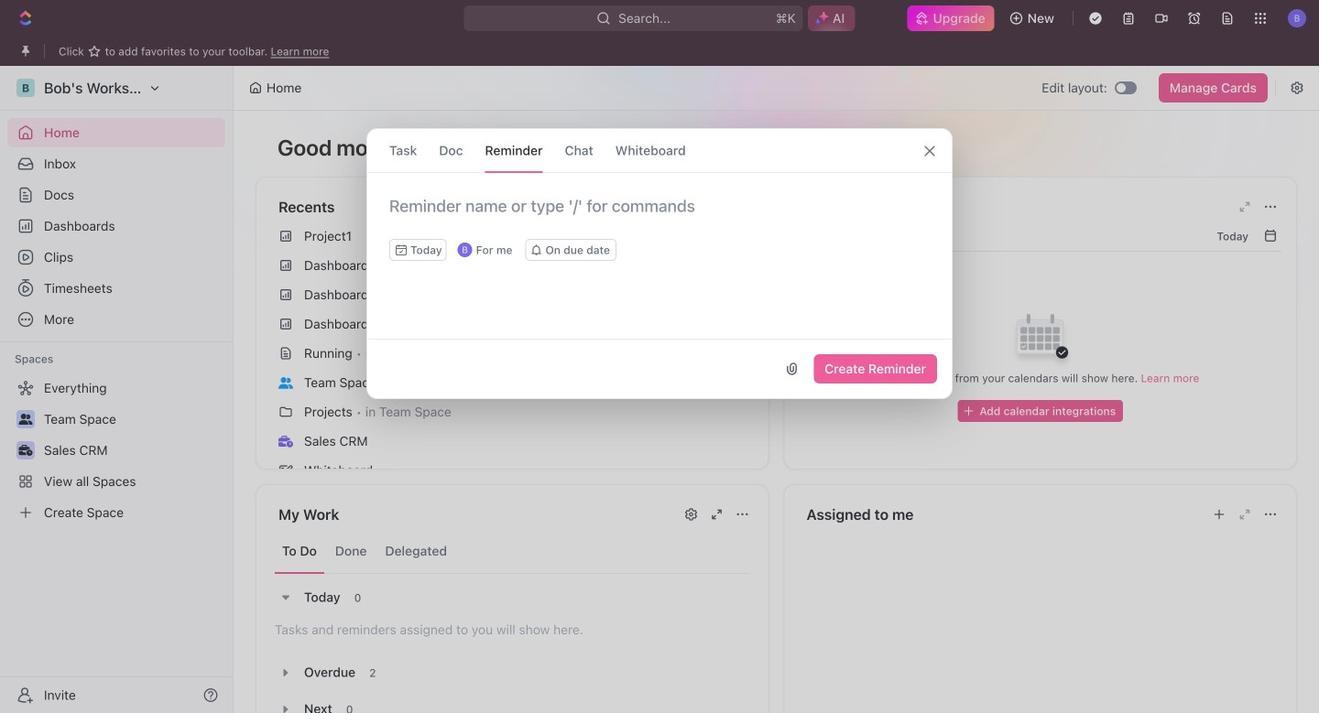 Task type: describe. For each thing, give the bounding box(es) containing it.
user group image
[[278, 377, 293, 389]]

sidebar navigation
[[0, 66, 234, 714]]

business time image
[[278, 436, 293, 448]]



Task type: locate. For each thing, give the bounding box(es) containing it.
dialog
[[366, 128, 953, 399]]

tree inside 'sidebar' navigation
[[7, 374, 225, 528]]

tab list
[[275, 529, 750, 574]]

tree
[[7, 374, 225, 528]]

Reminder na﻿me or type '/' for commands text field
[[367, 195, 952, 239]]



Task type: vqa. For each thing, say whether or not it's contained in the screenshot.
Reminder na﻿me or type '/' for commands text box
yes



